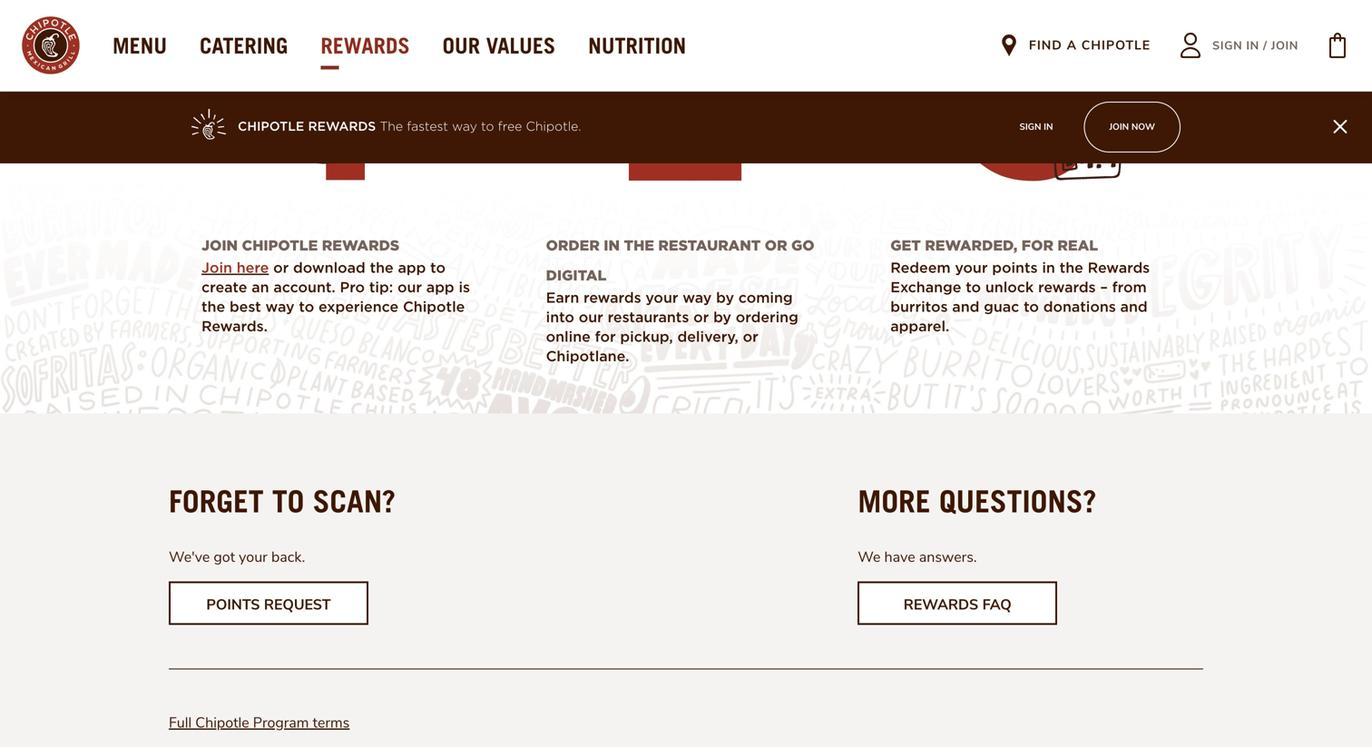 Task type: vqa. For each thing, say whether or not it's contained in the screenshot.
the left your
yes



Task type: locate. For each thing, give the bounding box(es) containing it.
join for join chipotle rewards
[[202, 237, 238, 254]]

for
[[595, 330, 616, 345]]

restaurants
[[608, 311, 689, 325]]

1 vertical spatial join
[[202, 237, 238, 254]]

get
[[891, 237, 921, 254]]

is
[[459, 281, 470, 295]]

our right tip: on the top of page
[[398, 281, 422, 295]]

2 horizontal spatial chipotle
[[1082, 37, 1151, 54]]

rewards inside "rewards faq" link
[[904, 595, 979, 615]]

way up delivery,
[[683, 291, 712, 306]]

find
[[1030, 37, 1063, 54]]

1 vertical spatial our
[[579, 311, 604, 325]]

rewards inside get rewarded, for real redeem your points in the rewards exchange to unlock rewards – from burritos and guac to donations and apparel.
[[1088, 261, 1151, 276]]

in
[[1044, 121, 1054, 133], [604, 237, 620, 254]]

0 vertical spatial or
[[273, 261, 289, 276]]

1 horizontal spatial rewards
[[1088, 261, 1151, 276]]

chipotle right full
[[195, 713, 249, 733]]

join
[[1272, 37, 1299, 53]]

1 horizontal spatial chipotle
[[403, 300, 465, 315]]

1 horizontal spatial in
[[1044, 121, 1054, 133]]

order in the restaurant or go digital earn rewards your way by coming into our restaurants or by ordering online for pickup, delivery, or chipotlane.
[[546, 237, 815, 364]]

rewards left the
[[308, 121, 376, 133]]

here
[[237, 261, 269, 276]]

in for order
[[604, 237, 620, 254]]

rewards up the from
[[1088, 261, 1151, 276]]

free
[[498, 121, 522, 133]]

in for sign
[[1044, 121, 1054, 133]]

your down "rewarded," at the right top of page
[[955, 261, 988, 276]]

points
[[206, 595, 260, 615]]

the up tip: on the top of page
[[370, 261, 394, 276]]

join left the now
[[1110, 121, 1130, 133]]

real
[[1058, 237, 1099, 254]]

join chipotle rewards
[[202, 237, 400, 254]]

2 horizontal spatial the
[[1060, 261, 1084, 276]]

0 vertical spatial in
[[1044, 121, 1054, 133]]

join
[[1110, 121, 1130, 133], [202, 237, 238, 254]]

chipotle
[[1082, 37, 1151, 54], [403, 300, 465, 315], [195, 713, 249, 733]]

your
[[955, 261, 988, 276], [646, 291, 679, 306], [239, 547, 268, 567]]

join up join
[[202, 237, 238, 254]]

1 vertical spatial in
[[1043, 261, 1056, 276]]

in inside order in the restaurant or go digital earn rewards your way by coming into our restaurants or by ordering online for pickup, delivery, or chipotlane.
[[604, 237, 620, 254]]

1 horizontal spatial our
[[579, 311, 604, 325]]

join here
[[202, 261, 269, 276]]

more questions?
[[858, 483, 1097, 520]]

1 horizontal spatial rewards
[[1039, 281, 1096, 295]]

our inside order in the restaurant or go digital earn rewards your way by coming into our restaurants or by ordering online for pickup, delivery, or chipotlane.
[[579, 311, 604, 325]]

or right here
[[273, 261, 289, 276]]

rewards link
[[321, 32, 410, 59]]

1 vertical spatial rewards
[[904, 595, 979, 615]]

way inside or download the app to create an account. pro tip: our app is the best way to experience chipotle rewards.
[[266, 300, 295, 315]]

0 vertical spatial your
[[955, 261, 988, 276]]

1 horizontal spatial and
[[1121, 300, 1148, 315]]

1 horizontal spatial join
[[1110, 121, 1130, 133]]

0 horizontal spatial rewards
[[904, 595, 979, 615]]

way right fastest
[[452, 121, 477, 133]]

in inside button
[[1044, 121, 1054, 133]]

2 vertical spatial your
[[239, 547, 268, 567]]

0 horizontal spatial or
[[273, 261, 289, 276]]

nutrition
[[589, 32, 687, 59]]

now
[[1132, 121, 1156, 133]]

points request
[[206, 595, 331, 615]]

sign
[[1020, 121, 1042, 133]]

earn
[[546, 291, 580, 306]]

rewards inside get rewarded, for real redeem your points in the rewards exchange to unlock rewards – from burritos and guac to donations and apparel.
[[1039, 281, 1096, 295]]

your up the restaurants
[[646, 291, 679, 306]]

account.
[[274, 281, 336, 295]]

0 horizontal spatial your
[[239, 547, 268, 567]]

into
[[546, 311, 575, 325]]

the
[[370, 261, 394, 276], [1060, 261, 1084, 276], [202, 300, 225, 315]]

to
[[481, 121, 494, 133], [430, 261, 446, 276], [966, 281, 982, 295], [299, 300, 314, 315], [1024, 300, 1040, 315]]

points request link
[[169, 581, 369, 625]]

0 horizontal spatial chipotle
[[195, 713, 249, 733]]

best
[[230, 300, 261, 315]]

by left the coming
[[716, 291, 735, 306]]

tip:
[[369, 281, 393, 295]]

catering link
[[200, 32, 288, 59]]

0 vertical spatial app
[[398, 261, 426, 276]]

1 vertical spatial chipotle
[[403, 300, 465, 315]]

add to bag image
[[1317, 24, 1360, 67]]

/
[[1264, 37, 1268, 53]]

0 vertical spatial our
[[398, 281, 422, 295]]

get rewarded, for real redeem your points in the rewards exchange to unlock rewards – from burritos and guac to donations and apparel.
[[891, 237, 1151, 334]]

scan?
[[313, 483, 396, 520]]

0 vertical spatial rewards
[[321, 32, 410, 59]]

go
[[792, 237, 815, 254]]

and
[[953, 300, 980, 315], [1121, 300, 1148, 315]]

1 horizontal spatial or
[[694, 311, 709, 325]]

1 vertical spatial in
[[604, 237, 620, 254]]

2 horizontal spatial your
[[955, 261, 988, 276]]

2 vertical spatial chipotle
[[195, 713, 249, 733]]

0 vertical spatial chipotle
[[238, 121, 304, 133]]

terms
[[313, 713, 350, 733]]

the down create
[[202, 300, 225, 315]]

or down ordering
[[743, 330, 759, 345]]

chipotle down is
[[403, 300, 465, 315]]

app
[[398, 261, 426, 276], [427, 281, 455, 295]]

the down real
[[1060, 261, 1084, 276]]

0 vertical spatial rewards
[[1088, 261, 1151, 276]]

have
[[885, 547, 916, 567]]

rewards
[[1088, 261, 1151, 276], [904, 595, 979, 615]]

an
[[252, 281, 269, 295]]

2 horizontal spatial way
[[683, 291, 712, 306]]

0 horizontal spatial join
[[202, 237, 238, 254]]

join for join now
[[1110, 121, 1130, 133]]

0 horizontal spatial way
[[266, 300, 295, 315]]

rewards up download
[[322, 237, 400, 254]]

rewards up donations
[[1039, 281, 1096, 295]]

in down for
[[1043, 261, 1056, 276]]

our up 'for'
[[579, 311, 604, 325]]

your inside order in the restaurant or go digital earn rewards your way by coming into our restaurants or by ordering online for pickup, delivery, or chipotlane.
[[646, 291, 679, 306]]

0 vertical spatial by
[[716, 291, 735, 306]]

sign in / join
[[1213, 37, 1299, 53]]

by up delivery,
[[714, 311, 732, 325]]

find a chipotle
[[1030, 37, 1151, 54]]

your inside get rewarded, for real redeem your points in the rewards exchange to unlock rewards – from burritos and guac to donations and apparel.
[[955, 261, 988, 276]]

chipotle
[[238, 121, 304, 133], [242, 237, 318, 254]]

0 horizontal spatial in
[[604, 237, 620, 254]]

and left 'guac'
[[953, 300, 980, 315]]

way down the 'an'
[[266, 300, 295, 315]]

rewards down answers.
[[904, 595, 979, 615]]

app up experience
[[398, 261, 426, 276]]

rewards up 'for'
[[584, 291, 642, 306]]

2 and from the left
[[1121, 300, 1148, 315]]

1 horizontal spatial your
[[646, 291, 679, 306]]

1 vertical spatial your
[[646, 291, 679, 306]]

2 vertical spatial or
[[743, 330, 759, 345]]

join inside button
[[1110, 121, 1130, 133]]

faq
[[983, 595, 1012, 615]]

in left "the"
[[604, 237, 620, 254]]

0 horizontal spatial our
[[398, 281, 422, 295]]

full chipotle program terms link
[[169, 713, 350, 733]]

app left is
[[427, 281, 455, 295]]

burritos
[[891, 300, 948, 315]]

to
[[272, 483, 304, 520]]

rewards up the
[[321, 32, 410, 59]]

forget
[[169, 483, 264, 520]]

0 vertical spatial join
[[1110, 121, 1130, 133]]

2 horizontal spatial or
[[743, 330, 759, 345]]

the inside get rewarded, for real redeem your points in the rewards exchange to unlock rewards – from burritos and guac to donations and apparel.
[[1060, 261, 1084, 276]]

and down the from
[[1121, 300, 1148, 315]]

chipotle right a
[[1082, 37, 1151, 54]]

0 horizontal spatial rewards
[[584, 291, 642, 306]]

your right got
[[239, 547, 268, 567]]

group 26 image
[[192, 109, 227, 141]]

chipotle right the group 26 icon
[[238, 121, 304, 133]]

in left /
[[1247, 37, 1260, 53]]

join now
[[1110, 121, 1156, 133]]

back.
[[271, 547, 305, 567]]

our
[[398, 281, 422, 295], [579, 311, 604, 325]]

1 horizontal spatial in
[[1247, 37, 1260, 53]]

in
[[1247, 37, 1260, 53], [1043, 261, 1056, 276]]

or up delivery,
[[694, 311, 709, 325]]

0 horizontal spatial in
[[1043, 261, 1056, 276]]

chipotle up here
[[242, 237, 318, 254]]

apparel.
[[891, 320, 950, 334]]

sign in image
[[1169, 24, 1213, 67]]

guac
[[984, 300, 1020, 315]]

1 horizontal spatial way
[[452, 121, 477, 133]]

in right sign
[[1044, 121, 1054, 133]]

or
[[273, 261, 289, 276], [694, 311, 709, 325], [743, 330, 759, 345]]

0 horizontal spatial and
[[953, 300, 980, 315]]



Task type: describe. For each thing, give the bounding box(es) containing it.
chipotle rewards the fastest way to free chipotle.
[[238, 121, 581, 133]]

our
[[443, 32, 480, 59]]

download
[[293, 261, 366, 276]]

1 vertical spatial or
[[694, 311, 709, 325]]

restaurant
[[659, 237, 761, 254]]

sign
[[1213, 37, 1243, 53]]

full chipotle program terms
[[169, 713, 350, 733]]

rewards inside order in the restaurant or go digital earn rewards your way by coming into our restaurants or by ordering online for pickup, delivery, or chipotlane.
[[584, 291, 642, 306]]

rewards faq
[[904, 595, 1012, 615]]

our values link
[[443, 32, 556, 59]]

digital
[[546, 267, 607, 284]]

redeem
[[891, 261, 951, 276]]

catering
[[200, 32, 288, 59]]

rewards faq link
[[858, 581, 1058, 625]]

answers.
[[920, 547, 977, 567]]

pro
[[340, 281, 365, 295]]

unlock
[[986, 281, 1034, 295]]

ordering
[[736, 311, 799, 325]]

values
[[486, 32, 556, 59]]

1 vertical spatial app
[[427, 281, 455, 295]]

–
[[1101, 281, 1108, 295]]

points
[[993, 261, 1038, 276]]

the
[[624, 237, 655, 254]]

in inside get rewarded, for real redeem your points in the rewards exchange to unlock rewards – from burritos and guac to donations and apparel.
[[1043, 261, 1056, 276]]

1 vertical spatial by
[[714, 311, 732, 325]]

1 horizontal spatial the
[[370, 261, 394, 276]]

1 vertical spatial chipotle
[[242, 237, 318, 254]]

forget to scan?
[[169, 483, 396, 520]]

more
[[858, 483, 931, 520]]

donations
[[1044, 300, 1117, 315]]

coming
[[739, 291, 793, 306]]

for
[[1022, 237, 1054, 254]]

menu
[[113, 32, 167, 59]]

0 horizontal spatial the
[[202, 300, 225, 315]]

we've
[[169, 547, 210, 567]]

order
[[546, 237, 600, 254]]

chipotle.
[[526, 121, 581, 133]]

1 and from the left
[[953, 300, 980, 315]]

join
[[202, 261, 232, 276]]

or download the app to create an account. pro tip: our app is the best way to experience chipotle rewards.
[[202, 261, 470, 334]]

1 vertical spatial rewards
[[308, 121, 376, 133]]

our values
[[443, 32, 556, 59]]

a
[[1067, 37, 1078, 54]]

join here link
[[202, 261, 269, 276]]

we have answers.
[[858, 547, 977, 567]]

menu link
[[113, 32, 167, 59]]

exchange
[[891, 281, 962, 295]]

got
[[214, 547, 235, 567]]

or
[[765, 237, 788, 254]]

we
[[858, 547, 881, 567]]

full
[[169, 713, 192, 733]]

rewards.
[[202, 320, 268, 334]]

online
[[546, 330, 591, 345]]

our inside or download the app to create an account. pro tip: our app is the best way to experience chipotle rewards.
[[398, 281, 422, 295]]

delivery,
[[678, 330, 739, 345]]

find a chipotle image
[[999, 35, 1020, 56]]

0 vertical spatial chipotle
[[1082, 37, 1151, 54]]

chipotle mexican grill image
[[22, 16, 80, 74]]

questions?
[[940, 483, 1097, 520]]

the
[[380, 121, 403, 133]]

we've got your back.
[[169, 547, 305, 567]]

create
[[202, 281, 247, 295]]

0 vertical spatial in
[[1247, 37, 1260, 53]]

experience
[[319, 300, 399, 315]]

find a chipotle link
[[1030, 37, 1151, 54]]

join now button
[[1085, 102, 1181, 153]]

fastest
[[407, 121, 448, 133]]

sign in
[[1020, 121, 1054, 133]]

from
[[1113, 281, 1147, 295]]

pickup,
[[620, 330, 673, 345]]

program
[[253, 713, 309, 733]]

sign in / join heading
[[1213, 37, 1299, 53]]

chipotle inside or download the app to create an account. pro tip: our app is the best way to experience chipotle rewards.
[[403, 300, 465, 315]]

sign in button
[[1009, 113, 1065, 142]]

rewarded,
[[925, 237, 1018, 254]]

nutrition link
[[589, 32, 687, 59]]

2 vertical spatial rewards
[[322, 237, 400, 254]]

chipotlane.
[[546, 350, 630, 364]]

or inside or download the app to create an account. pro tip: our app is the best way to experience chipotle rewards.
[[273, 261, 289, 276]]

way inside order in the restaurant or go digital earn rewards your way by coming into our restaurants or by ordering online for pickup, delivery, or chipotlane.
[[683, 291, 712, 306]]



